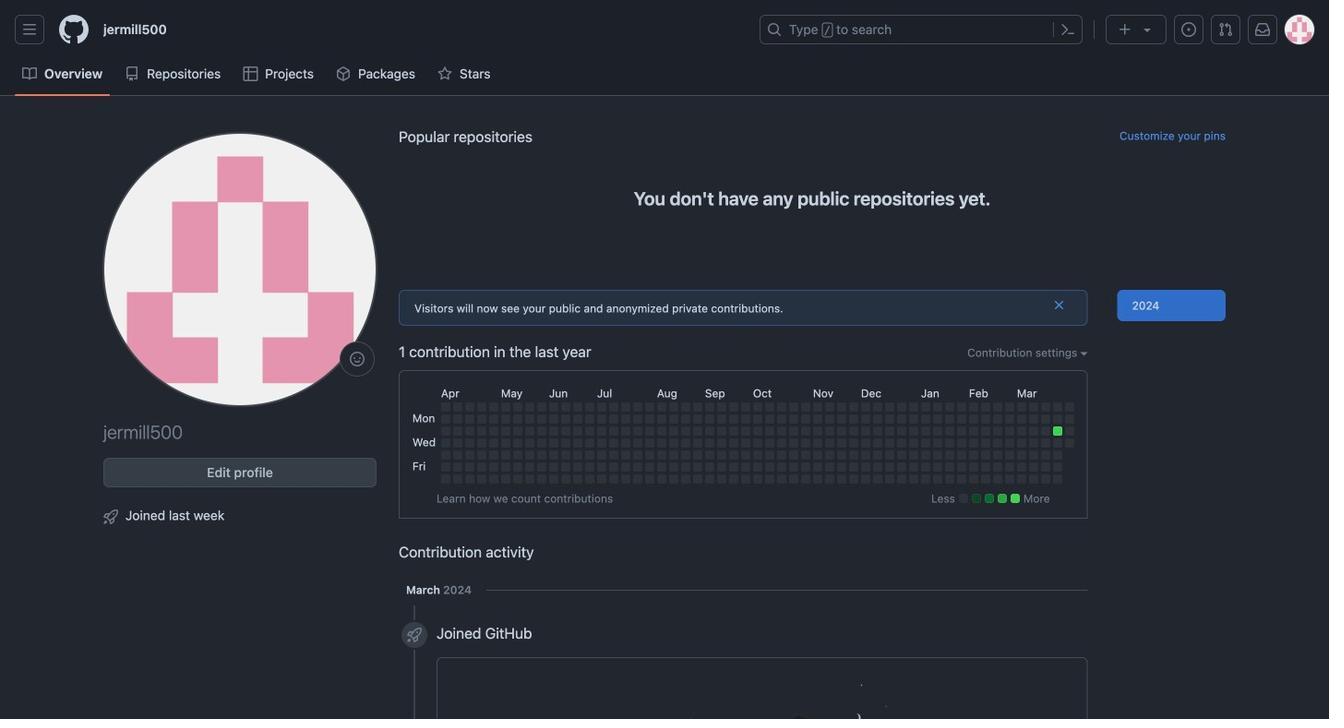 Task type: describe. For each thing, give the bounding box(es) containing it.
command palette image
[[1061, 22, 1075, 37]]

package image
[[336, 66, 351, 81]]

plus image
[[1118, 22, 1133, 37]]

dismiss this notice image
[[1052, 298, 1067, 312]]

smiley image
[[350, 352, 365, 366]]

table image
[[243, 66, 258, 81]]

change your avatar image
[[103, 133, 377, 406]]

repo image
[[125, 66, 140, 81]]

git pull request image
[[1219, 22, 1233, 37]]

homepage image
[[59, 15, 89, 44]]



Task type: vqa. For each thing, say whether or not it's contained in the screenshot.
timed out
no



Task type: locate. For each thing, give the bounding box(es) containing it.
grid
[[410, 382, 1077, 486]]

joined github! image
[[532, 673, 993, 719]]

triangle down image
[[1140, 22, 1155, 37]]

alert
[[399, 290, 1088, 326]]

cell
[[441, 402, 450, 412], [453, 402, 462, 412], [465, 402, 474, 412], [477, 402, 486, 412], [489, 402, 498, 412], [501, 402, 510, 412], [513, 402, 522, 412], [525, 402, 534, 412], [537, 402, 546, 412], [549, 402, 558, 412], [561, 402, 570, 412], [573, 402, 582, 412], [585, 402, 594, 412], [597, 402, 606, 412], [609, 402, 618, 412], [621, 402, 630, 412], [633, 402, 642, 412], [645, 402, 654, 412], [657, 402, 666, 412], [669, 402, 678, 412], [681, 402, 690, 412], [693, 402, 702, 412], [705, 402, 714, 412], [717, 402, 726, 412], [729, 402, 738, 412], [741, 402, 750, 412], [753, 402, 762, 412], [765, 402, 774, 412], [777, 402, 786, 412], [789, 402, 798, 412], [801, 402, 810, 412], [813, 402, 822, 412], [825, 402, 834, 412], [837, 402, 846, 412], [849, 402, 858, 412], [861, 402, 870, 412], [873, 402, 882, 412], [885, 402, 894, 412], [897, 402, 906, 412], [909, 402, 918, 412], [921, 402, 930, 412], [933, 402, 942, 412], [945, 402, 954, 412], [957, 402, 966, 412], [969, 402, 978, 412], [981, 402, 990, 412], [993, 402, 1002, 412], [1005, 402, 1014, 412], [1017, 402, 1026, 412], [1029, 402, 1038, 412], [1041, 402, 1050, 412], [1053, 402, 1062, 412], [1065, 402, 1074, 412], [441, 414, 450, 424], [453, 414, 462, 424], [465, 414, 474, 424], [477, 414, 486, 424], [489, 414, 498, 424], [501, 414, 510, 424], [513, 414, 522, 424], [525, 414, 534, 424], [537, 414, 546, 424], [549, 414, 558, 424], [561, 414, 570, 424], [573, 414, 582, 424], [585, 414, 594, 424], [597, 414, 606, 424], [609, 414, 618, 424], [621, 414, 630, 424], [633, 414, 642, 424], [645, 414, 654, 424], [657, 414, 666, 424], [669, 414, 678, 424], [681, 414, 690, 424], [693, 414, 702, 424], [705, 414, 714, 424], [717, 414, 726, 424], [729, 414, 738, 424], [741, 414, 750, 424], [753, 414, 762, 424], [765, 414, 774, 424], [777, 414, 786, 424], [789, 414, 798, 424], [801, 414, 810, 424], [813, 414, 822, 424], [825, 414, 834, 424], [837, 414, 846, 424], [849, 414, 858, 424], [861, 414, 870, 424], [873, 414, 882, 424], [885, 414, 894, 424], [897, 414, 906, 424], [909, 414, 918, 424], [921, 414, 930, 424], [933, 414, 942, 424], [945, 414, 954, 424], [957, 414, 966, 424], [969, 414, 978, 424], [981, 414, 990, 424], [993, 414, 1002, 424], [1005, 414, 1014, 424], [1017, 414, 1026, 424], [1029, 414, 1038, 424], [1041, 414, 1050, 424], [1053, 414, 1062, 424], [1065, 414, 1074, 424], [441, 426, 450, 436], [453, 426, 462, 436], [465, 426, 474, 436], [477, 426, 486, 436], [489, 426, 498, 436], [513, 426, 522, 436], [525, 426, 534, 436], [537, 426, 546, 436], [549, 426, 558, 436], [561, 426, 570, 436], [573, 426, 582, 436], [585, 426, 594, 436], [609, 426, 618, 436], [621, 426, 630, 436], [633, 426, 642, 436], [645, 426, 654, 436], [657, 426, 666, 436], [669, 426, 678, 436], [681, 426, 690, 436], [705, 426, 714, 436], [717, 426, 726, 436], [729, 426, 738, 436], [741, 426, 750, 436], [753, 426, 762, 436], [765, 426, 774, 436], [777, 426, 786, 436], [801, 426, 810, 436], [813, 426, 822, 436], [825, 426, 834, 436], [837, 426, 846, 436], [849, 426, 858, 436], [861, 426, 870, 436], [873, 426, 882, 436], [897, 426, 906, 436], [909, 426, 918, 436], [921, 426, 930, 436], [933, 426, 942, 436], [945, 426, 954, 436], [957, 426, 966, 436], [969, 426, 978, 436], [993, 426, 1002, 436], [1005, 426, 1014, 436], [1017, 426, 1026, 436], [1029, 426, 1038, 436], [1041, 426, 1050, 436], [1053, 426, 1062, 436], [1065, 426, 1074, 436], [441, 438, 450, 448], [453, 438, 462, 448], [465, 438, 474, 448], [477, 438, 486, 448], [489, 438, 498, 448], [501, 438, 510, 448], [513, 438, 522, 448], [525, 438, 534, 448], [537, 438, 546, 448], [549, 438, 558, 448], [561, 438, 570, 448], [573, 438, 582, 448], [585, 438, 594, 448], [597, 438, 606, 448], [609, 438, 618, 448], [621, 438, 630, 448], [633, 438, 642, 448], [645, 438, 654, 448], [657, 438, 666, 448], [669, 438, 678, 448], [681, 438, 690, 448], [693, 438, 702, 448], [705, 438, 714, 448], [717, 438, 726, 448], [729, 438, 738, 448], [741, 438, 750, 448], [753, 438, 762, 448], [765, 438, 774, 448], [777, 438, 786, 448], [789, 438, 798, 448], [801, 438, 810, 448], [813, 438, 822, 448], [825, 438, 834, 448], [837, 438, 846, 448], [849, 438, 858, 448], [861, 438, 870, 448], [873, 438, 882, 448], [885, 438, 894, 448], [897, 438, 906, 448], [909, 438, 918, 448], [921, 438, 930, 448], [933, 438, 942, 448], [945, 438, 954, 448], [957, 438, 966, 448], [969, 438, 978, 448], [981, 438, 990, 448], [993, 438, 1002, 448], [1005, 438, 1014, 448], [1017, 438, 1026, 448], [1029, 438, 1038, 448], [1041, 438, 1050, 448], [1053, 438, 1062, 448], [1065, 438, 1074, 448], [441, 450, 450, 460], [453, 450, 462, 460], [465, 450, 474, 460], [477, 450, 486, 460], [489, 450, 498, 460], [501, 450, 510, 460], [513, 450, 522, 460], [525, 450, 534, 460], [537, 450, 546, 460], [549, 450, 558, 460], [561, 450, 570, 460], [573, 450, 582, 460], [585, 450, 594, 460], [597, 450, 606, 460], [609, 450, 618, 460], [621, 450, 630, 460], [633, 450, 642, 460], [645, 450, 654, 460], [657, 450, 666, 460], [669, 450, 678, 460], [681, 450, 690, 460], [693, 450, 702, 460], [705, 450, 714, 460], [717, 450, 726, 460], [729, 450, 738, 460], [741, 450, 750, 460], [753, 450, 762, 460], [765, 450, 774, 460], [777, 450, 786, 460], [789, 450, 798, 460], [801, 450, 810, 460], [813, 450, 822, 460], [825, 450, 834, 460], [837, 450, 846, 460], [849, 450, 858, 460], [861, 450, 870, 460], [873, 450, 882, 460], [885, 450, 894, 460], [897, 450, 906, 460], [909, 450, 918, 460], [921, 450, 930, 460], [933, 450, 942, 460], [945, 450, 954, 460], [957, 450, 966, 460], [969, 450, 978, 460], [981, 450, 990, 460], [993, 450, 1002, 460], [1005, 450, 1014, 460], [1017, 450, 1026, 460], [1029, 450, 1038, 460], [1041, 450, 1050, 460], [1053, 450, 1062, 460], [441, 462, 450, 472], [453, 462, 462, 472], [465, 462, 474, 472], [477, 462, 486, 472], [489, 462, 498, 472], [501, 462, 510, 472], [513, 462, 522, 472], [525, 462, 534, 472], [537, 462, 546, 472], [549, 462, 558, 472], [561, 462, 570, 472], [573, 462, 582, 472], [585, 462, 594, 472], [597, 462, 606, 472], [609, 462, 618, 472], [621, 462, 630, 472], [633, 462, 642, 472], [645, 462, 654, 472], [657, 462, 666, 472], [669, 462, 678, 472], [681, 462, 690, 472], [693, 462, 702, 472], [705, 462, 714, 472], [717, 462, 726, 472], [729, 462, 738, 472], [741, 462, 750, 472], [753, 462, 762, 472], [765, 462, 774, 472], [777, 462, 786, 472], [789, 462, 798, 472], [801, 462, 810, 472], [813, 462, 822, 472], [825, 462, 834, 472], [837, 462, 846, 472], [849, 462, 858, 472], [861, 462, 870, 472], [873, 462, 882, 472], [885, 462, 894, 472], [897, 462, 906, 472], [909, 462, 918, 472], [921, 462, 930, 472], [933, 462, 942, 472], [945, 462, 954, 472], [957, 462, 966, 472], [969, 462, 978, 472], [981, 462, 990, 472], [993, 462, 1002, 472], [1005, 462, 1014, 472], [1017, 462, 1026, 472], [1029, 462, 1038, 472], [1041, 462, 1050, 472], [1053, 462, 1062, 472], [441, 474, 450, 484], [453, 474, 462, 484], [465, 474, 474, 484], [477, 474, 486, 484], [489, 474, 498, 484], [501, 474, 510, 484], [513, 474, 522, 484], [525, 474, 534, 484], [537, 474, 546, 484], [549, 474, 558, 484], [561, 474, 570, 484], [573, 474, 582, 484], [585, 474, 594, 484], [597, 474, 606, 484], [609, 474, 618, 484], [621, 474, 630, 484], [633, 474, 642, 484], [645, 474, 654, 484], [657, 474, 666, 484], [669, 474, 678, 484], [681, 474, 690, 484], [693, 474, 702, 484], [705, 474, 714, 484], [717, 474, 726, 484], [729, 474, 738, 484], [741, 474, 750, 484], [753, 474, 762, 484], [765, 474, 774, 484], [777, 474, 786, 484], [789, 474, 798, 484], [801, 474, 810, 484], [813, 474, 822, 484], [825, 474, 834, 484], [837, 474, 846, 484], [849, 474, 858, 484], [861, 474, 870, 484], [873, 474, 882, 484], [885, 474, 894, 484], [897, 474, 906, 484], [909, 474, 918, 484], [921, 474, 930, 484], [933, 474, 942, 484], [945, 474, 954, 484], [957, 474, 966, 484], [969, 474, 978, 484], [981, 474, 990, 484], [993, 474, 1002, 484], [1005, 474, 1014, 484], [1017, 474, 1026, 484], [1029, 474, 1038, 484], [1041, 474, 1050, 484], [1053, 474, 1062, 484]]

star image
[[438, 66, 452, 81]]

book image
[[22, 66, 37, 81]]

rocket image
[[103, 510, 118, 524]]

notifications image
[[1255, 22, 1270, 37]]

issue opened image
[[1182, 22, 1196, 37]]

rocket image
[[407, 628, 422, 643]]



